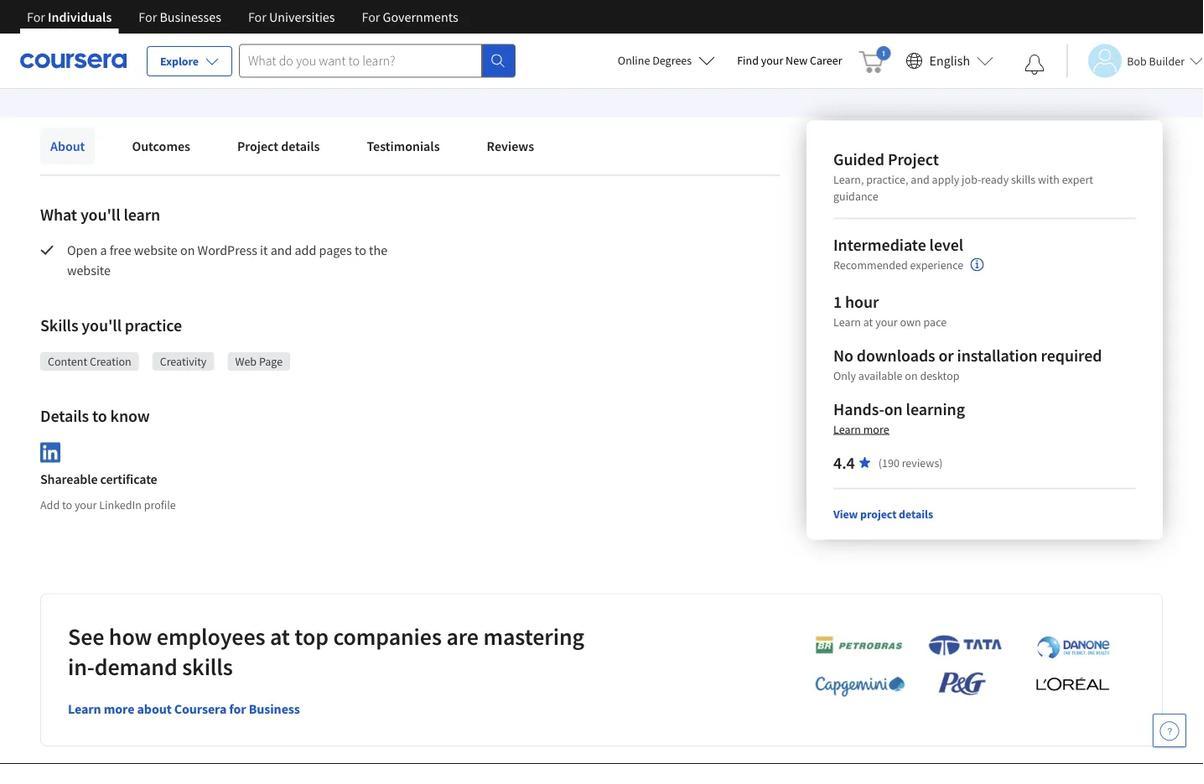 Task type: locate. For each thing, give the bounding box(es) containing it.
project details
[[237, 138, 320, 154]]

1 horizontal spatial project
[[888, 149, 939, 170]]

0 vertical spatial learn more link
[[241, 57, 304, 77]]

for left individuals
[[27, 8, 45, 25]]

website down open
[[67, 262, 111, 279]]

learn more link
[[241, 57, 304, 77], [834, 422, 890, 437]]

1 vertical spatial your
[[876, 314, 898, 329]]

more down for universities
[[275, 59, 304, 76]]

0 horizontal spatial and
[[271, 242, 292, 258]]

0 vertical spatial and
[[911, 172, 930, 187]]

on inside no downloads or installation required only available on desktop
[[906, 368, 918, 383]]

for governments
[[362, 8, 459, 25]]

0 horizontal spatial details
[[281, 138, 320, 154]]

website right free
[[134, 242, 178, 258]]

to right add
[[62, 497, 72, 512]]

learn inside • learn more
[[241, 59, 272, 76]]

0 vertical spatial at
[[864, 314, 874, 329]]

free
[[110, 242, 131, 258]]

details
[[281, 138, 320, 154], [899, 506, 934, 522]]

help center image
[[1160, 721, 1180, 741]]

skills
[[1012, 172, 1036, 187], [182, 652, 233, 681]]

add
[[40, 497, 60, 512]]

you'll
[[80, 204, 120, 225], [82, 315, 122, 336]]

coursera enterprise logos image
[[790, 634, 1126, 706]]

and right it
[[271, 242, 292, 258]]

1 horizontal spatial your
[[762, 53, 784, 68]]

1 vertical spatial details
[[899, 506, 934, 522]]

learn right •
[[241, 59, 272, 76]]

1 vertical spatial with
[[1039, 172, 1060, 187]]

1 horizontal spatial at
[[864, 314, 874, 329]]

at down 'hour'
[[864, 314, 874, 329]]

skills right ready
[[1012, 172, 1036, 187]]

a
[[100, 242, 107, 258]]

0 horizontal spatial with
[[92, 59, 117, 76]]

0 vertical spatial your
[[762, 53, 784, 68]]

1 vertical spatial website
[[67, 262, 111, 279]]

1 for from the left
[[27, 8, 45, 25]]

you'll for skills
[[82, 315, 122, 336]]

skills inside see how employees at top companies are mastering in-demand skills
[[182, 652, 233, 681]]

for for individuals
[[27, 8, 45, 25]]

for left universities
[[248, 8, 267, 25]]

downloads
[[857, 345, 936, 366]]

learn more link down hands-
[[834, 422, 890, 437]]

you'll up creation
[[82, 315, 122, 336]]

at left top at the bottom left of page
[[270, 622, 290, 651]]

0 vertical spatial to
[[355, 242, 366, 258]]

1 vertical spatial on
[[906, 368, 918, 383]]

(190 reviews)
[[879, 455, 943, 470]]

learn more link right •
[[241, 57, 304, 77]]

on left the wordpress
[[180, 242, 195, 258]]

3 for from the left
[[248, 8, 267, 25]]

your left the own
[[876, 314, 898, 329]]

1 vertical spatial learn more link
[[834, 422, 890, 437]]

2 horizontal spatial more
[[864, 422, 890, 437]]

open a free website on wordpress it and add pages to the website
[[67, 242, 390, 279]]

with right the included
[[92, 59, 117, 76]]

project down • learn more in the left top of the page
[[237, 138, 279, 154]]

learn more about coursera for business link
[[68, 701, 300, 717]]

1 horizontal spatial with
[[1039, 172, 1060, 187]]

certificate
[[100, 471, 157, 488]]

explore
[[160, 54, 199, 69]]

2 vertical spatial on
[[885, 399, 903, 420]]

more down hands-
[[864, 422, 890, 437]]

explore button
[[147, 46, 232, 76]]

1 vertical spatial skills
[[182, 652, 233, 681]]

individuals
[[48, 8, 112, 25]]

governments
[[383, 8, 459, 25]]

1 hour learn at your own pace
[[834, 291, 947, 329]]

learn down 1
[[834, 314, 862, 329]]

details inside project details "link"
[[281, 138, 320, 154]]

0 horizontal spatial website
[[67, 262, 111, 279]]

1
[[834, 291, 842, 312]]

mastering
[[484, 622, 585, 651]]

on down "downloads"
[[906, 368, 918, 383]]

included
[[40, 59, 90, 76]]

2 horizontal spatial on
[[906, 368, 918, 383]]

learn
[[241, 59, 272, 76], [834, 314, 862, 329], [834, 422, 862, 437], [68, 701, 101, 717]]

recommended experience
[[834, 258, 964, 273]]

on down available
[[885, 399, 903, 420]]

intermediate
[[834, 234, 927, 255]]

shopping cart: 1 item image
[[860, 46, 891, 73]]

you'll up the a on the top left of page
[[80, 204, 120, 225]]

1 horizontal spatial learn more link
[[834, 422, 890, 437]]

skills inside guided project learn, practice, and apply job-ready skills with expert guidance
[[1012, 172, 1036, 187]]

or
[[939, 345, 954, 366]]

at
[[864, 314, 874, 329], [270, 622, 290, 651]]

on
[[180, 242, 195, 258], [906, 368, 918, 383], [885, 399, 903, 420]]

1 vertical spatial more
[[864, 422, 890, 437]]

at for your
[[864, 314, 874, 329]]

1 horizontal spatial and
[[911, 172, 930, 187]]

and inside guided project learn, practice, and apply job-ready skills with expert guidance
[[911, 172, 930, 187]]

1 horizontal spatial details
[[899, 506, 934, 522]]

details
[[40, 406, 89, 427]]

learn inside 1 hour learn at your own pace
[[834, 314, 862, 329]]

4 for from the left
[[362, 8, 380, 25]]

skills down the employees
[[182, 652, 233, 681]]

1 horizontal spatial website
[[134, 242, 178, 258]]

0 vertical spatial details
[[281, 138, 320, 154]]

1 horizontal spatial more
[[275, 59, 304, 76]]

1 horizontal spatial skills
[[1012, 172, 1036, 187]]

1 horizontal spatial on
[[885, 399, 903, 420]]

0 vertical spatial website
[[134, 242, 178, 258]]

learn more link for learn
[[241, 57, 304, 77]]

hands-
[[834, 399, 885, 420]]

and
[[911, 172, 930, 187], [271, 242, 292, 258]]

project inside guided project learn, practice, and apply job-ready skills with expert guidance
[[888, 149, 939, 170]]

2 for from the left
[[139, 8, 157, 25]]

0 vertical spatial you'll
[[80, 204, 120, 225]]

guided project learn, practice, and apply job-ready skills with expert guidance
[[834, 149, 1094, 204]]

english
[[930, 52, 971, 69]]

2 vertical spatial more
[[104, 701, 135, 717]]

skills you'll practice
[[40, 315, 182, 336]]

about
[[137, 701, 172, 717]]

to left the on the left of page
[[355, 242, 366, 258]]

0 vertical spatial skills
[[1012, 172, 1036, 187]]

more
[[275, 59, 304, 76], [864, 422, 890, 437], [104, 701, 135, 717]]

project
[[237, 138, 279, 154], [888, 149, 939, 170]]

find your new career link
[[729, 50, 851, 71]]

to left know
[[92, 406, 107, 427]]

2 vertical spatial your
[[75, 497, 97, 512]]

view project details link
[[834, 506, 934, 522]]

more inside • learn more
[[275, 59, 304, 76]]

0 horizontal spatial project
[[237, 138, 279, 154]]

career
[[810, 53, 843, 68]]

0 horizontal spatial learn more link
[[241, 57, 304, 77]]

bob builder
[[1128, 53, 1185, 68]]

creation
[[90, 354, 131, 369]]

at for top
[[270, 622, 290, 651]]

with inside guided project learn, practice, and apply job-ready skills with expert guidance
[[1039, 172, 1060, 187]]

for
[[27, 8, 45, 25], [139, 8, 157, 25], [248, 8, 267, 25], [362, 8, 380, 25]]

reviews)
[[902, 455, 943, 470]]

on inside "hands-on learning learn more"
[[885, 399, 903, 420]]

for left businesses
[[139, 8, 157, 25]]

to
[[355, 242, 366, 258], [92, 406, 107, 427], [62, 497, 72, 512]]

0 vertical spatial on
[[180, 242, 195, 258]]

0 horizontal spatial on
[[180, 242, 195, 258]]

project inside "link"
[[237, 138, 279, 154]]

no downloads or installation required only available on desktop
[[834, 345, 1103, 383]]

0 horizontal spatial to
[[62, 497, 72, 512]]

1 vertical spatial to
[[92, 406, 107, 427]]

at inside 1 hour learn at your own pace
[[864, 314, 874, 329]]

details to know
[[40, 406, 150, 427]]

included with
[[40, 59, 120, 76]]

None search field
[[239, 44, 516, 78]]

outcomes link
[[122, 128, 200, 164]]

it
[[260, 242, 268, 258]]

online degrees button
[[605, 42, 729, 79]]

0 horizontal spatial your
[[75, 497, 97, 512]]

skills
[[40, 315, 78, 336]]

1 horizontal spatial to
[[92, 406, 107, 427]]

your inside 1 hour learn at your own pace
[[876, 314, 898, 329]]

your right find
[[762, 53, 784, 68]]

2 horizontal spatial your
[[876, 314, 898, 329]]

at inside see how employees at top companies are mastering in-demand skills
[[270, 622, 290, 651]]

universities
[[269, 8, 335, 25]]

and left apply
[[911, 172, 930, 187]]

with left expert
[[1039, 172, 1060, 187]]

linkedin
[[99, 497, 142, 512]]

shareable certificate
[[40, 471, 157, 488]]

own
[[901, 314, 922, 329]]

your down the shareable certificate
[[75, 497, 97, 512]]

2 horizontal spatial to
[[355, 242, 366, 258]]

coursera image
[[20, 47, 127, 74]]

pace
[[924, 314, 947, 329]]

2 vertical spatial to
[[62, 497, 72, 512]]

hands-on learning learn more
[[834, 399, 966, 437]]

your
[[762, 53, 784, 68], [876, 314, 898, 329], [75, 497, 97, 512]]

banner navigation
[[13, 0, 472, 34]]

for up what do you want to learn? text field
[[362, 8, 380, 25]]

0 vertical spatial with
[[92, 59, 117, 76]]

1 vertical spatial and
[[271, 242, 292, 258]]

businesses
[[160, 8, 221, 25]]

online degrees
[[618, 53, 692, 68]]

find your new career
[[738, 53, 843, 68]]

0 horizontal spatial at
[[270, 622, 290, 651]]

guidance
[[834, 189, 879, 204]]

4.4
[[834, 452, 855, 473]]

0 vertical spatial more
[[275, 59, 304, 76]]

0 horizontal spatial skills
[[182, 652, 233, 681]]

1 vertical spatial you'll
[[82, 315, 122, 336]]

learn more about coursera for business
[[68, 701, 300, 717]]

more left about
[[104, 701, 135, 717]]

project details link
[[227, 128, 330, 164]]

1 vertical spatial at
[[270, 622, 290, 651]]

how
[[109, 622, 152, 651]]

learn down hands-
[[834, 422, 862, 437]]

practice,
[[867, 172, 909, 187]]

project up practice, at the right top of the page
[[888, 149, 939, 170]]



Task type: vqa. For each thing, say whether or not it's contained in the screenshot.
the bottommost Course details
no



Task type: describe. For each thing, give the bounding box(es) containing it.
outcomes
[[132, 138, 190, 154]]

practice
[[125, 315, 182, 336]]

bob
[[1128, 53, 1147, 68]]

for businesses
[[139, 8, 221, 25]]

What do you want to learn? text field
[[239, 44, 482, 78]]

and inside open a free website on wordpress it and add pages to the website
[[271, 242, 292, 258]]

open
[[67, 242, 97, 258]]

coursera
[[174, 701, 227, 717]]

testimonials
[[367, 138, 440, 154]]

guided
[[834, 149, 885, 170]]

in-
[[68, 652, 95, 681]]

to for your
[[62, 497, 72, 512]]

about link
[[40, 128, 95, 164]]

no
[[834, 345, 854, 366]]

more inside "hands-on learning learn more"
[[864, 422, 890, 437]]

view project details
[[834, 506, 934, 522]]

content
[[48, 354, 87, 369]]

0 horizontal spatial more
[[104, 701, 135, 717]]

job-
[[962, 172, 982, 187]]

project
[[861, 506, 897, 522]]

desktop
[[921, 368, 960, 383]]

required
[[1042, 345, 1103, 366]]

profile
[[144, 497, 176, 512]]

for universities
[[248, 8, 335, 25]]

add to your linkedin profile
[[40, 497, 176, 512]]

companies
[[333, 622, 442, 651]]

level
[[930, 234, 964, 255]]

you'll for what
[[80, 204, 120, 225]]

find
[[738, 53, 759, 68]]

see
[[68, 622, 104, 651]]

for
[[229, 701, 246, 717]]

new
[[786, 53, 808, 68]]

page
[[259, 354, 283, 369]]

english button
[[900, 34, 1001, 88]]

coursera plus image
[[120, 63, 222, 73]]

learn down in-
[[68, 701, 101, 717]]

web page
[[235, 354, 283, 369]]

ready
[[982, 172, 1009, 187]]

reviews link
[[477, 128, 545, 164]]

business
[[249, 701, 300, 717]]

what
[[40, 204, 77, 225]]

view
[[834, 506, 858, 522]]

degrees
[[653, 53, 692, 68]]

top
[[295, 622, 329, 651]]

for for universities
[[248, 8, 267, 25]]

learning
[[907, 399, 966, 420]]

for for governments
[[362, 8, 380, 25]]

web
[[235, 354, 257, 369]]

to for know
[[92, 406, 107, 427]]

only
[[834, 368, 857, 383]]

what you'll learn
[[40, 204, 160, 225]]

installation
[[958, 345, 1038, 366]]

learn
[[124, 204, 160, 225]]

for individuals
[[27, 8, 112, 25]]

the
[[369, 242, 388, 258]]

experience
[[911, 258, 964, 273]]

are
[[447, 622, 479, 651]]

available
[[859, 368, 903, 383]]

pages
[[319, 242, 352, 258]]

learn,
[[834, 172, 864, 187]]

• learn more
[[229, 58, 304, 76]]

add
[[295, 242, 317, 258]]

recommended
[[834, 258, 908, 273]]

for for businesses
[[139, 8, 157, 25]]

shareable
[[40, 471, 98, 488]]

intermediate level
[[834, 234, 964, 255]]

bob builder button
[[1067, 44, 1204, 78]]

to inside open a free website on wordpress it and add pages to the website
[[355, 242, 366, 258]]

creativity
[[160, 354, 207, 369]]

builder
[[1150, 53, 1185, 68]]

wordpress
[[198, 242, 257, 258]]

expert
[[1063, 172, 1094, 187]]

(190
[[879, 455, 900, 470]]

information about difficulty level pre-requisites. image
[[971, 258, 984, 272]]

demand
[[95, 652, 178, 681]]

on inside open a free website on wordpress it and add pages to the website
[[180, 242, 195, 258]]

know
[[110, 406, 150, 427]]

reviews
[[487, 138, 534, 154]]

learn inside "hands-on learning learn more"
[[834, 422, 862, 437]]

learn more link for on
[[834, 422, 890, 437]]

hour
[[846, 291, 880, 312]]

show notifications image
[[1025, 55, 1045, 75]]



